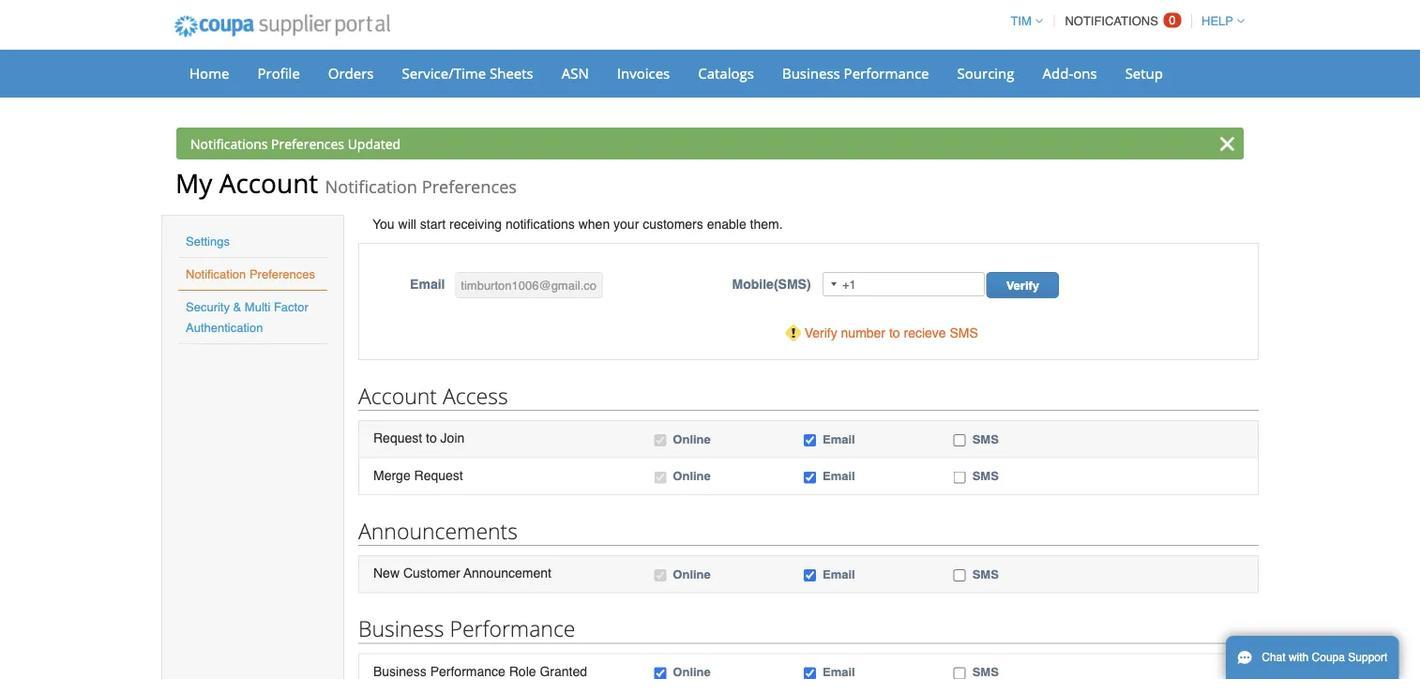Task type: locate. For each thing, give the bounding box(es) containing it.
notification up you
[[325, 175, 418, 198]]

them.
[[750, 217, 783, 232]]

notification down the settings
[[186, 267, 246, 281]]

notification preferences
[[186, 267, 315, 281]]

setup link
[[1113, 59, 1176, 87]]

orders
[[328, 63, 374, 83]]

0 horizontal spatial verify
[[805, 326, 838, 341]]

0 vertical spatial preferences
[[271, 135, 344, 152]]

0 vertical spatial verify
[[1007, 279, 1040, 293]]

email
[[410, 277, 445, 292], [823, 432, 855, 446], [823, 469, 855, 483], [823, 567, 855, 581]]

preferences up the factor
[[250, 267, 315, 281]]

updated
[[348, 135, 401, 152]]

1 horizontal spatial verify
[[1007, 279, 1040, 293]]

sms for new customer announcement
[[973, 567, 999, 581]]

0 horizontal spatial to
[[426, 431, 437, 446]]

customers
[[643, 217, 704, 232]]

coupa
[[1312, 651, 1346, 664]]

online
[[673, 432, 711, 446], [673, 469, 711, 483], [673, 567, 711, 581]]

to left join
[[426, 431, 437, 446]]

verify button
[[987, 272, 1059, 298]]

business performance
[[783, 63, 929, 83], [358, 614, 576, 643]]

2 online from the top
[[673, 469, 711, 483]]

home
[[190, 63, 229, 83]]

announcement
[[464, 566, 552, 581]]

2 vertical spatial preferences
[[250, 267, 315, 281]]

0 vertical spatial notification
[[325, 175, 418, 198]]

1 vertical spatial business
[[358, 614, 444, 643]]

settings link
[[186, 234, 230, 248]]

security & multi factor authentication
[[186, 300, 308, 335]]

verify inside button
[[1007, 279, 1040, 293]]

notification inside my account notification preferences
[[325, 175, 418, 198]]

multi
[[245, 300, 271, 314]]

1 horizontal spatial notification
[[325, 175, 418, 198]]

None checkbox
[[654, 434, 667, 447], [804, 434, 816, 447], [954, 434, 966, 447], [954, 472, 966, 484], [654, 668, 667, 679], [804, 668, 816, 679], [654, 434, 667, 447], [804, 434, 816, 447], [954, 434, 966, 447], [954, 472, 966, 484], [654, 668, 667, 679], [804, 668, 816, 679]]

performance
[[844, 63, 929, 83], [450, 614, 576, 643], [430, 664, 506, 679]]

1 horizontal spatial account
[[358, 381, 437, 410]]

3 online from the top
[[673, 567, 711, 581]]

preferences
[[271, 135, 344, 152], [422, 175, 517, 198], [250, 267, 315, 281]]

navigation
[[1003, 3, 1245, 39]]

you
[[373, 217, 395, 232]]

0 vertical spatial online
[[673, 432, 711, 446]]

0 horizontal spatial business performance
[[358, 614, 576, 643]]

2 vertical spatial online
[[673, 567, 711, 581]]

orders link
[[316, 59, 386, 87]]

1 horizontal spatial business performance
[[783, 63, 929, 83]]

0 vertical spatial to
[[889, 326, 900, 341]]

online for join
[[673, 432, 711, 446]]

sms for request to join
[[973, 432, 999, 446]]

to left the recieve
[[889, 326, 900, 341]]

business performance role granted
[[373, 664, 587, 679]]

notifications preferences updated
[[190, 135, 401, 152]]

account up request to join in the bottom of the page
[[358, 381, 437, 410]]

enable
[[707, 217, 747, 232]]

preferences up the receiving at the left top
[[422, 175, 517, 198]]

when
[[579, 217, 610, 232]]

mobile(sms)
[[732, 277, 811, 292]]

request up merge at left bottom
[[373, 431, 422, 446]]

&
[[233, 300, 241, 314]]

None text field
[[455, 272, 603, 298]]

preferences up my account notification preferences
[[271, 135, 344, 152]]

sms
[[950, 326, 979, 341], [973, 432, 999, 446], [973, 469, 999, 483], [973, 567, 999, 581]]

security
[[186, 300, 230, 314]]

home link
[[177, 59, 242, 87]]

join
[[441, 431, 465, 446]]

sheets
[[490, 63, 534, 83]]

0 horizontal spatial notifications
[[190, 135, 268, 152]]

business
[[783, 63, 841, 83], [358, 614, 444, 643], [373, 664, 427, 679]]

access
[[443, 381, 508, 410]]

0 horizontal spatial notification
[[186, 267, 246, 281]]

role
[[509, 664, 536, 679]]

help
[[1202, 14, 1234, 28]]

notifications for notifications 0
[[1065, 14, 1159, 28]]

1 vertical spatial notifications
[[190, 135, 268, 152]]

will
[[398, 217, 417, 232]]

1 online from the top
[[673, 432, 711, 446]]

to
[[889, 326, 900, 341], [426, 431, 437, 446]]

1 vertical spatial to
[[426, 431, 437, 446]]

0 vertical spatial performance
[[844, 63, 929, 83]]

account
[[219, 165, 318, 201], [358, 381, 437, 410]]

notifications up my
[[190, 135, 268, 152]]

your
[[614, 217, 639, 232]]

notifications
[[1065, 14, 1159, 28], [190, 135, 268, 152]]

service/time sheets link
[[390, 59, 546, 87]]

1 horizontal spatial to
[[889, 326, 900, 341]]

1 vertical spatial performance
[[450, 614, 576, 643]]

factor
[[274, 300, 308, 314]]

1 vertical spatial preferences
[[422, 175, 517, 198]]

1 horizontal spatial notifications
[[1065, 14, 1159, 28]]

notifications up ons
[[1065, 14, 1159, 28]]

verify for verify
[[1007, 279, 1040, 293]]

0 horizontal spatial account
[[219, 165, 318, 201]]

request down join
[[414, 468, 463, 483]]

0 vertical spatial business performance
[[783, 63, 929, 83]]

notification
[[325, 175, 418, 198], [186, 267, 246, 281]]

account down notifications preferences updated
[[219, 165, 318, 201]]

1 vertical spatial online
[[673, 469, 711, 483]]

verify
[[1007, 279, 1040, 293], [805, 326, 838, 341]]

asn link
[[550, 59, 601, 87]]

0 vertical spatial notifications
[[1065, 14, 1159, 28]]

chat with coupa support
[[1262, 651, 1388, 664]]

coupa supplier portal image
[[161, 3, 403, 50]]

verify for verify number to recieve sms
[[805, 326, 838, 341]]

new
[[373, 566, 400, 581]]

chat
[[1262, 651, 1286, 664]]

request
[[373, 431, 422, 446], [414, 468, 463, 483]]

2 vertical spatial business
[[373, 664, 427, 679]]

notifications inside notifications 0
[[1065, 14, 1159, 28]]

catalogs link
[[686, 59, 767, 87]]

sms for merge request
[[973, 469, 999, 483]]

receiving
[[449, 217, 502, 232]]

None checkbox
[[654, 472, 667, 484], [804, 472, 816, 484], [654, 570, 667, 582], [804, 570, 816, 582], [954, 570, 966, 582], [954, 668, 966, 679], [654, 472, 667, 484], [804, 472, 816, 484], [654, 570, 667, 582], [804, 570, 816, 582], [954, 570, 966, 582], [954, 668, 966, 679]]

service/time sheets
[[402, 63, 534, 83]]

customer
[[403, 566, 460, 581]]

add-
[[1043, 63, 1074, 83]]

1 vertical spatial verify
[[805, 326, 838, 341]]

authentication
[[186, 320, 263, 335]]



Task type: vqa. For each thing, say whether or not it's contained in the screenshot.
dialog
no



Task type: describe. For each thing, give the bounding box(es) containing it.
verify number to recieve sms
[[805, 326, 979, 341]]

setup
[[1126, 63, 1164, 83]]

new customer announcement
[[373, 566, 552, 581]]

0
[[1169, 13, 1176, 27]]

0 vertical spatial business
[[783, 63, 841, 83]]

catalogs
[[698, 63, 754, 83]]

1 vertical spatial business performance
[[358, 614, 576, 643]]

tim
[[1011, 14, 1032, 28]]

profile link
[[245, 59, 312, 87]]

business performance link
[[770, 59, 942, 87]]

telephone country code image
[[831, 282, 837, 286]]

notifications for notifications preferences updated
[[190, 135, 268, 152]]

start
[[420, 217, 446, 232]]

notification preferences link
[[186, 267, 315, 281]]

announcements
[[358, 516, 518, 545]]

tim link
[[1003, 14, 1043, 28]]

with
[[1289, 651, 1309, 664]]

sourcing
[[958, 63, 1015, 83]]

number
[[841, 326, 886, 341]]

recieve
[[904, 326, 946, 341]]

merge
[[373, 468, 411, 483]]

notifications
[[506, 217, 575, 232]]

1 vertical spatial account
[[358, 381, 437, 410]]

account access
[[358, 381, 508, 410]]

0 vertical spatial request
[[373, 431, 422, 446]]

my
[[175, 165, 212, 201]]

1 vertical spatial notification
[[186, 267, 246, 281]]

email for request to join
[[823, 432, 855, 446]]

profile
[[258, 63, 300, 83]]

you will start receiving notifications when your customers enable them.
[[373, 217, 783, 232]]

preferences inside my account notification preferences
[[422, 175, 517, 198]]

add-ons
[[1043, 63, 1098, 83]]

my account notification preferences
[[175, 165, 517, 201]]

0 vertical spatial account
[[219, 165, 318, 201]]

add-ons link
[[1031, 59, 1110, 87]]

service/time
[[402, 63, 486, 83]]

ons
[[1074, 63, 1098, 83]]

granted
[[540, 664, 587, 679]]

chat with coupa support button
[[1226, 636, 1399, 679]]

merge request
[[373, 468, 463, 483]]

invoices link
[[605, 59, 682, 87]]

notifications 0
[[1065, 13, 1176, 28]]

invoices
[[617, 63, 670, 83]]

preferences for notification preferences
[[250, 267, 315, 281]]

Telephone country code field
[[824, 273, 843, 296]]

support
[[1349, 651, 1388, 664]]

preferences for notifications preferences updated
[[271, 135, 344, 152]]

request to join
[[373, 431, 465, 446]]

online for announcement
[[673, 567, 711, 581]]

email for new customer announcement
[[823, 567, 855, 581]]

email for merge request
[[823, 469, 855, 483]]

1 vertical spatial request
[[414, 468, 463, 483]]

security & multi factor authentication link
[[186, 300, 308, 335]]

navigation containing notifications 0
[[1003, 3, 1245, 39]]

sourcing link
[[945, 59, 1027, 87]]

2 vertical spatial performance
[[430, 664, 506, 679]]

asn
[[562, 63, 589, 83]]

+1 201-555-0123 text field
[[823, 272, 985, 297]]

help link
[[1194, 14, 1245, 28]]

settings
[[186, 234, 230, 248]]



